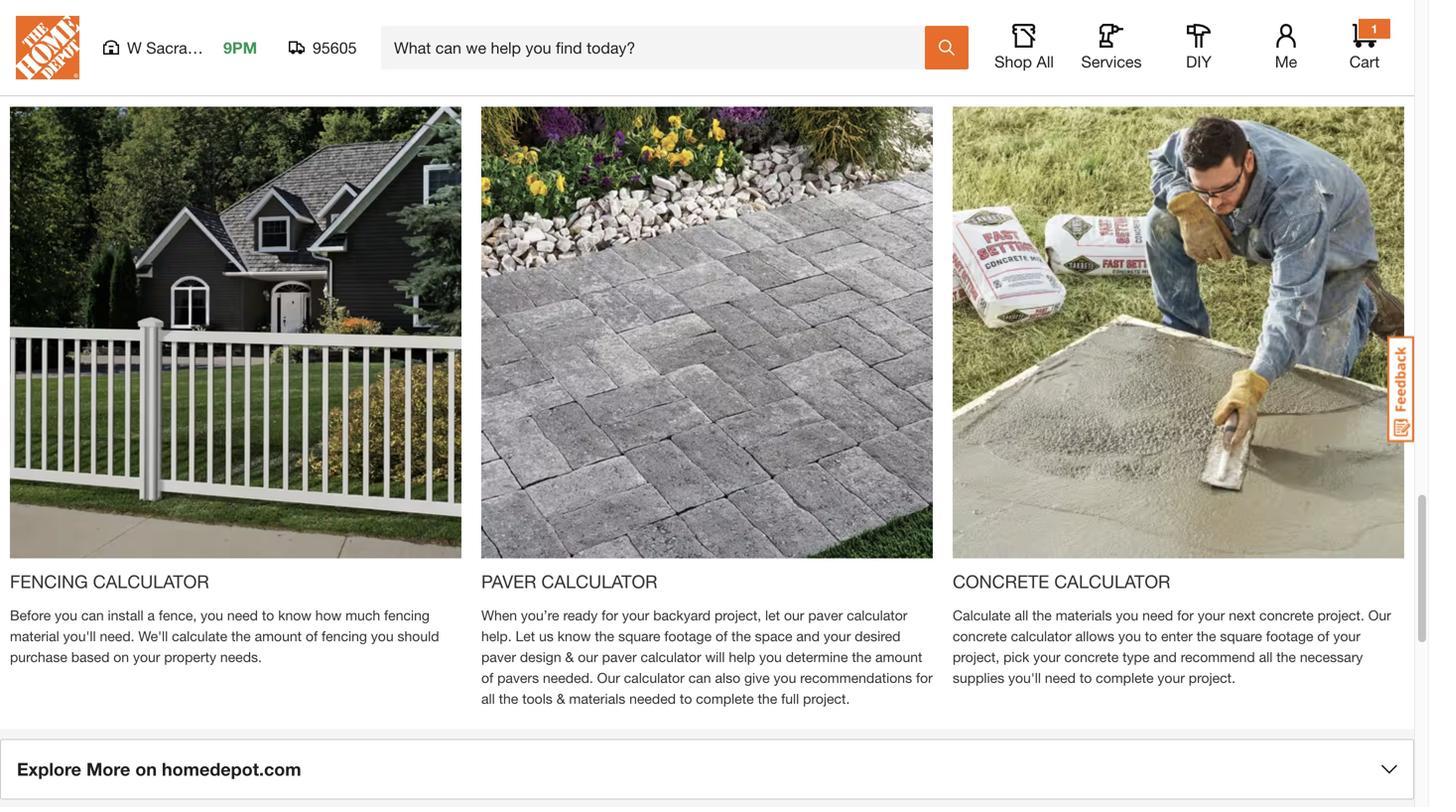 Task type: locate. For each thing, give the bounding box(es) containing it.
paver up needed
[[602, 649, 637, 665]]

you'll
[[63, 628, 96, 644], [1009, 670, 1042, 686]]

homedepot.com
[[162, 759, 301, 780]]

concrete down allows
[[1065, 649, 1119, 665]]

trim.
[[892, 37, 920, 54]]

0 vertical spatial determine
[[10, 58, 72, 74]]

of inside before you can install a fence, you need to know how much fencing material you'll need. we'll calculate the amount of fencing you should purchase based on your property needs.
[[306, 628, 318, 644]]

with down estimate
[[528, 37, 554, 54]]

concrete
[[1260, 607, 1314, 624], [953, 628, 1008, 644], [1065, 649, 1119, 665]]

will inside when you're ready for your backyard project, let our paver calculator help. let us know the square footage of the space and your desired paver design & our paver calculator will help you determine the amount of pavers needed. our calculator can also give you recommendations for all the tools & materials needed to complete the full project.
[[706, 649, 725, 665]]

0 vertical spatial decking
[[37, 16, 86, 33]]

your up trim.
[[897, 16, 924, 33]]

fencing up should
[[384, 607, 430, 624]]

1 vertical spatial much
[[346, 607, 380, 624]]

your left the property in the bottom left of the page
[[133, 649, 160, 665]]

the right forget
[[1265, 37, 1285, 54]]

decking up the deck.
[[37, 16, 86, 33]]

2 horizontal spatial calculator
[[1055, 571, 1171, 592]]

on
[[113, 649, 129, 665], [135, 759, 157, 780]]

2 horizontal spatial concrete
[[1260, 607, 1314, 624]]

1 vertical spatial complete
[[696, 691, 754, 707]]

1 horizontal spatial paver
[[602, 649, 637, 665]]

your right pick
[[1034, 649, 1061, 665]]

fencing calculator image
[[10, 107, 462, 558]]

1 vertical spatial know
[[278, 607, 312, 624]]

0 horizontal spatial windows
[[806, 37, 861, 54]]

calculator up enter
[[90, 16, 151, 33]]

you'll down pick
[[1009, 670, 1042, 686]]

fencing left should
[[322, 628, 367, 644]]

materials
[[1056, 607, 1113, 624], [569, 691, 626, 707]]

recommend
[[1181, 649, 1256, 665]]

95605
[[313, 38, 357, 57]]

0 horizontal spatial much
[[346, 607, 380, 624]]

1 horizontal spatial fencing
[[384, 607, 430, 624]]

property
[[164, 649, 216, 665]]

can left the "install"
[[81, 607, 104, 624]]

2 horizontal spatial all
[[1260, 649, 1273, 665]]

1 horizontal spatial with
[[1269, 16, 1295, 33]]

us inside the let us know the size of the area you need covered with drywall and find out how much material you will need. don't forget the dimensions of doors and windows to cut out.
[[977, 16, 991, 33]]

the inside before you can install a fence, you need to know how much fencing material you'll need. we'll calculate the amount of fencing you should purchase based on your property needs.
[[231, 628, 251, 644]]

supplies
[[953, 670, 1005, 686]]

0 horizontal spatial you'll
[[63, 628, 96, 644]]

can inside when you're ready for your backyard project, let our paver calculator help. let us know the square footage of the space and your desired paver design & our paver calculator will help you determine the amount of pavers needed. our calculator can also give you recommendations for all the tools & materials needed to complete the full project.
[[689, 670, 711, 686]]

1 vertical spatial can
[[689, 670, 711, 686]]

concrete down "calculate"
[[953, 628, 1008, 644]]

in
[[791, 37, 802, 54]]

windows
[[806, 37, 861, 54], [1020, 58, 1075, 74]]

calculator for fencing calculator
[[93, 571, 209, 592]]

the down ready
[[595, 628, 615, 644]]

3 calculator from the left
[[1055, 571, 1171, 592]]

0 vertical spatial we'll
[[684, 37, 714, 54]]

concrete right 'next'
[[1260, 607, 1314, 624]]

paint down estimate
[[582, 37, 613, 54]]

need inside quickly estimate how many quarts or gallons of paint you need for your project with our paint calculator. we'll even factor in windows and trim.
[[842, 16, 872, 33]]

our up needed.
[[578, 649, 598, 665]]

for down 95605 button at top
[[291, 58, 308, 74]]

to left cut
[[1079, 58, 1091, 74]]

0 vertical spatial complete
[[1096, 670, 1154, 686]]

the down concrete calculator
[[1033, 607, 1052, 624]]

0 vertical spatial our
[[558, 37, 578, 54]]

1 horizontal spatial square
[[1221, 628, 1263, 644]]

amount inside our decking calculator lets you get a fresh look without replacing your entire deck. enter your dimensions, choose your colors and we'll determine the amount of material you'll need for a decking project.
[[100, 58, 147, 74]]

1 vertical spatial amount
[[255, 628, 302, 644]]

footage inside calculate all the materials you need for your next concrete project. our concrete calculator allows you to enter the square footage of your project, pick your concrete type and recommend all the necessary supplies you'll need to complete your project.
[[1267, 628, 1314, 644]]

the up needs.
[[231, 628, 251, 644]]

complete down type
[[1096, 670, 1154, 686]]

0 vertical spatial will
[[1126, 37, 1146, 54]]

project, inside calculate all the materials you need for your next concrete project. our concrete calculator allows you to enter the square footage of your project, pick your concrete type and recommend all the necessary supplies you'll need to complete your project.
[[953, 649, 1000, 665]]

don't
[[1188, 37, 1222, 54]]

calculator up allows
[[1055, 571, 1171, 592]]

can left also
[[689, 670, 711, 686]]

paver right 'let'
[[809, 607, 843, 624]]

fencing
[[10, 571, 88, 592]]

you
[[180, 16, 203, 33], [815, 16, 838, 33], [1154, 16, 1177, 33], [1099, 37, 1122, 54], [55, 607, 77, 624], [201, 607, 223, 624], [1116, 607, 1139, 624], [371, 628, 394, 644], [1119, 628, 1142, 644], [760, 649, 782, 665], [774, 670, 797, 686]]

your down 'enter'
[[1158, 670, 1185, 686]]

on inside before you can install a fence, you need to know how much fencing material you'll need. we'll calculate the amount of fencing you should purchase based on your property needs.
[[113, 649, 129, 665]]

get
[[207, 16, 226, 33]]

0 horizontal spatial determine
[[10, 58, 72, 74]]

1 vertical spatial will
[[706, 649, 725, 665]]

feedback link image
[[1388, 336, 1415, 443]]

1 horizontal spatial determine
[[786, 649, 848, 665]]

let
[[953, 16, 973, 33], [516, 628, 535, 644]]

your inside before you can install a fence, you need to know how much fencing material you'll need. we'll calculate the amount of fencing you should purchase based on your property needs.
[[133, 649, 160, 665]]

for inside quickly estimate how many quarts or gallons of paint you need for your project with our paint calculator. we'll even factor in windows and trim.
[[876, 16, 893, 33]]

2 vertical spatial all
[[482, 691, 495, 707]]

our
[[558, 37, 578, 54], [784, 607, 805, 624], [578, 649, 598, 665]]

1 vertical spatial concrete
[[953, 628, 1008, 644]]

know inside the let us know the size of the area you need covered with drywall and find out how much material you will need. don't forget the dimensions of doors and windows to cut out.
[[995, 16, 1029, 33]]

0 vertical spatial can
[[81, 607, 104, 624]]

our
[[10, 16, 33, 33], [1369, 607, 1392, 624], [597, 670, 620, 686]]

will
[[1126, 37, 1146, 54], [706, 649, 725, 665]]

the inside our decking calculator lets you get a fresh look without replacing your entire deck. enter your dimensions, choose your colors and we'll determine the amount of material you'll need for a decking project.
[[76, 58, 96, 74]]

much inside before you can install a fence, you need to know how much fencing material you'll need. we'll calculate the amount of fencing you should purchase based on your property needs.
[[346, 607, 380, 624]]

1 vertical spatial on
[[135, 759, 157, 780]]

0 vertical spatial let
[[953, 16, 973, 33]]

before you can install a fence, you need to know how much fencing material you'll need. we'll calculate the amount of fencing you should purchase based on your property needs.
[[10, 607, 439, 665]]

2 horizontal spatial how
[[977, 37, 1003, 54]]

2 horizontal spatial know
[[995, 16, 1029, 33]]

material down w sacramento 9pm on the left of page
[[167, 58, 216, 74]]

0 horizontal spatial need.
[[100, 628, 135, 644]]

amount down desired
[[876, 649, 923, 665]]

necessary
[[1301, 649, 1364, 665]]

1 vertical spatial &
[[557, 691, 566, 707]]

the up recommendations
[[852, 649, 872, 665]]

square inside when you're ready for your backyard project, let our paver calculator help. let us know the square footage of the space and your desired paver design & our paver calculator will help you determine the amount of pavers needed. our calculator can also give you recommendations for all the tools & materials needed to complete the full project.
[[619, 628, 661, 644]]

decking down 95605
[[323, 58, 372, 74]]

we'll
[[383, 37, 411, 54]]

for inside calculate all the materials you need for your next concrete project. our concrete calculator allows you to enter the square footage of your project, pick your concrete type and recommend all the necessary supplies you'll need to complete your project.
[[1178, 607, 1194, 624]]

0 vertical spatial project,
[[715, 607, 762, 624]]

2 calculator from the left
[[542, 571, 658, 592]]

all down the concrete
[[1015, 607, 1029, 624]]

material inside our decking calculator lets you get a fresh look without replacing your entire deck. enter your dimensions, choose your colors and we'll determine the amount of material you'll need for a decking project.
[[167, 58, 216, 74]]

a
[[230, 16, 238, 33], [312, 58, 319, 74], [147, 607, 155, 624]]

us up design
[[539, 628, 554, 644]]

1 calculator from the left
[[93, 571, 209, 592]]

1 horizontal spatial complete
[[1096, 670, 1154, 686]]

how inside before you can install a fence, you need to know how much fencing material you'll need. we'll calculate the amount of fencing you should purchase based on your property needs.
[[316, 607, 342, 624]]

footage up necessary
[[1267, 628, 1314, 644]]

to
[[1079, 58, 1091, 74], [262, 607, 274, 624], [1145, 628, 1158, 644], [1080, 670, 1093, 686], [680, 691, 692, 707]]

1 horizontal spatial you'll
[[1009, 670, 1042, 686]]

paver
[[482, 571, 537, 592]]

1 horizontal spatial our
[[597, 670, 620, 686]]

enter
[[1162, 628, 1193, 644]]

0 horizontal spatial amount
[[100, 58, 147, 74]]

project.
[[376, 58, 423, 74], [1318, 607, 1365, 624], [1189, 670, 1236, 686], [803, 691, 850, 707]]

your left 'next'
[[1198, 607, 1226, 624]]

me button
[[1255, 24, 1319, 71]]

0 vertical spatial how
[[588, 16, 615, 33]]

1 horizontal spatial can
[[689, 670, 711, 686]]

1 square from the left
[[619, 628, 661, 644]]

can
[[81, 607, 104, 624], [689, 670, 711, 686]]

0 horizontal spatial calculator
[[93, 571, 209, 592]]

you'll up based
[[63, 628, 96, 644]]

1 vertical spatial material
[[167, 58, 216, 74]]

you'll inside before you can install a fence, you need to know how much fencing material you'll need. we'll calculate the amount of fencing you should purchase based on your property needs.
[[63, 628, 96, 644]]

0 horizontal spatial concrete
[[953, 628, 1008, 644]]

windows right in
[[806, 37, 861, 54]]

1 vertical spatial how
[[977, 37, 1003, 54]]

desired
[[855, 628, 901, 644]]

0 horizontal spatial paver
[[482, 649, 516, 665]]

let up out
[[953, 16, 973, 33]]

on right the more
[[135, 759, 157, 780]]

material inside before you can install a fence, you need to know how much fencing material you'll need. we'll calculate the amount of fencing you should purchase based on your property needs.
[[10, 628, 59, 644]]

1 footage from the left
[[665, 628, 712, 644]]

shop
[[995, 52, 1033, 71]]

2 vertical spatial know
[[558, 628, 591, 644]]

project. down recommend
[[1189, 670, 1236, 686]]

your right enter
[[123, 37, 150, 54]]

will up also
[[706, 649, 725, 665]]

0 vertical spatial materials
[[1056, 607, 1113, 624]]

the left size on the right top of the page
[[1033, 16, 1052, 33]]

What can we help you find today? search field
[[394, 27, 924, 69]]

on right based
[[113, 649, 129, 665]]

0 vertical spatial us
[[977, 16, 991, 33]]

0 horizontal spatial complete
[[696, 691, 754, 707]]

2 vertical spatial material
[[10, 628, 59, 644]]

2 vertical spatial amount
[[876, 649, 923, 665]]

material
[[1046, 37, 1095, 54], [167, 58, 216, 74], [10, 628, 59, 644]]

materials down needed.
[[569, 691, 626, 707]]

of inside calculate all the materials you need for your next concrete project. our concrete calculator allows you to enter the square footage of your project, pick your concrete type and recommend all the necessary supplies you'll need to complete your project.
[[1318, 628, 1330, 644]]

calculator
[[90, 16, 151, 33], [847, 607, 908, 624], [1011, 628, 1072, 644], [641, 649, 702, 665], [624, 670, 685, 686]]

1 horizontal spatial let
[[953, 16, 973, 33]]

amount inside when you're ready for your backyard project, let our paver calculator help. let us know the square footage of the space and your desired paver design & our paver calculator will help you determine the amount of pavers needed. our calculator can also give you recommendations for all the tools & materials needed to complete the full project.
[[876, 649, 923, 665]]

& up needed.
[[566, 649, 574, 665]]

to inside when you're ready for your backyard project, let our paver calculator help. let us know the square footage of the space and your desired paver design & our paver calculator will help you determine the amount of pavers needed. our calculator can also give you recommendations for all the tools & materials needed to complete the full project.
[[680, 691, 692, 707]]

find
[[1374, 16, 1397, 33]]

need. left 'diy'
[[1149, 37, 1184, 54]]

2 footage from the left
[[1267, 628, 1314, 644]]

when you're ready for your backyard project, let our paver calculator help. let us know the square footage of the space and your desired paver design & our paver calculator will help you determine the amount of pavers needed. our calculator can also give you recommendations for all the tools & materials needed to complete the full project.
[[482, 607, 933, 707]]

0 horizontal spatial us
[[539, 628, 554, 644]]

0 horizontal spatial on
[[113, 649, 129, 665]]

and
[[1347, 16, 1370, 33], [355, 37, 379, 54], [865, 37, 888, 54], [993, 58, 1016, 74], [797, 628, 820, 644], [1154, 649, 1177, 665]]

concrete calculator
[[953, 571, 1171, 592]]

&
[[566, 649, 574, 665], [557, 691, 566, 707]]

0 horizontal spatial footage
[[665, 628, 712, 644]]

type
[[1123, 649, 1150, 665]]

0 vertical spatial amount
[[100, 58, 147, 74]]

the up recommend
[[1197, 628, 1217, 644]]

paint
[[780, 16, 811, 33], [582, 37, 613, 54]]

need inside our decking calculator lets you get a fresh look without replacing your entire deck. enter your dimensions, choose your colors and we'll determine the amount of material you'll need for a decking project.
[[256, 58, 287, 74]]

our right 'let'
[[784, 607, 805, 624]]

diy button
[[1168, 24, 1231, 71]]

to right needed
[[680, 691, 692, 707]]

how inside the let us know the size of the area you need covered with drywall and find out how much material you will need. don't forget the dimensions of doors and windows to cut out.
[[977, 37, 1003, 54]]

space
[[755, 628, 793, 644]]

let inside the let us know the size of the area you need covered with drywall and find out how much material you will need. don't forget the dimensions of doors and windows to cut out.
[[953, 16, 973, 33]]

fencing calculator
[[10, 571, 209, 592]]

2 square from the left
[[1221, 628, 1263, 644]]

1 horizontal spatial need.
[[1149, 37, 1184, 54]]

look
[[276, 16, 302, 33]]

footage down the backyard at the left of the page
[[665, 628, 712, 644]]

calculator inside our decking calculator lets you get a fresh look without replacing your entire deck. enter your dimensions, choose your colors and we'll determine the amount of material you'll need for a decking project.
[[90, 16, 151, 33]]

square
[[619, 628, 661, 644], [1221, 628, 1263, 644]]

1 horizontal spatial amount
[[255, 628, 302, 644]]

you inside our decking calculator lets you get a fresh look without replacing your entire deck. enter your dimensions, choose your colors and we'll determine the amount of material you'll need for a decking project.
[[180, 16, 203, 33]]

0 horizontal spatial will
[[706, 649, 725, 665]]

fence,
[[159, 607, 197, 624]]

determine inside when you're ready for your backyard project, let our paver calculator help. let us know the square footage of the space and your desired paver design & our paver calculator will help you determine the amount of pavers needed. our calculator can also give you recommendations for all the tools & materials needed to complete the full project.
[[786, 649, 848, 665]]

materials up allows
[[1056, 607, 1113, 624]]

need inside the let us know the size of the area you need covered with drywall and find out how much material you will need. don't forget the dimensions of doors and windows to cut out.
[[1181, 16, 1211, 33]]

calculator for paver calculator
[[542, 571, 658, 592]]

cart
[[1350, 52, 1380, 71]]

you inside quickly estimate how many quarts or gallons of paint you need for your project with our paint calculator. we'll even factor in windows and trim.
[[815, 16, 838, 33]]

windows inside quickly estimate how many quarts or gallons of paint you need for your project with our paint calculator. we'll even factor in windows and trim.
[[806, 37, 861, 54]]

0 horizontal spatial with
[[528, 37, 554, 54]]

to up needs.
[[262, 607, 274, 624]]

will down area
[[1126, 37, 1146, 54]]

0 horizontal spatial material
[[10, 628, 59, 644]]

calculator for concrete calculator
[[1055, 571, 1171, 592]]

we'll inside quickly estimate how many quarts or gallons of paint you need for your project with our paint calculator. we'll even factor in windows and trim.
[[684, 37, 714, 54]]

amount down w
[[100, 58, 147, 74]]

and right space
[[797, 628, 820, 644]]

2 vertical spatial how
[[316, 607, 342, 624]]

our inside when you're ready for your backyard project, let our paver calculator help. let us know the square footage of the space and your desired paver design & our paver calculator will help you determine the amount of pavers needed. our calculator can also give you recommendations for all the tools & materials needed to complete the full project.
[[597, 670, 620, 686]]

windows down size on the right top of the page
[[1020, 58, 1075, 74]]

with inside the let us know the size of the area you need covered with drywall and find out how much material you will need. don't forget the dimensions of doors and windows to cut out.
[[1269, 16, 1295, 33]]

material up purchase
[[10, 628, 59, 644]]

next
[[1229, 607, 1256, 624]]

windows inside the let us know the size of the area you need covered with drywall and find out how much material you will need. don't forget the dimensions of doors and windows to cut out.
[[1020, 58, 1075, 74]]

1 vertical spatial windows
[[1020, 58, 1075, 74]]

project. right full
[[803, 691, 850, 707]]

0 horizontal spatial know
[[278, 607, 312, 624]]

a right the "install"
[[147, 607, 155, 624]]

determine up recommendations
[[786, 649, 848, 665]]

1 horizontal spatial material
[[167, 58, 216, 74]]

for up trim.
[[876, 16, 893, 33]]

determine down the entire
[[10, 58, 72, 74]]

your
[[417, 16, 444, 33], [897, 16, 924, 33], [123, 37, 150, 54], [282, 37, 310, 54], [622, 607, 650, 624], [1198, 607, 1226, 624], [824, 628, 851, 644], [1334, 628, 1361, 644], [133, 649, 160, 665], [1034, 649, 1061, 665], [1158, 670, 1185, 686]]

our down estimate
[[558, 37, 578, 54]]

0 horizontal spatial let
[[516, 628, 535, 644]]

project,
[[715, 607, 762, 624], [953, 649, 1000, 665]]

deck.
[[48, 37, 83, 54]]

need.
[[1149, 37, 1184, 54], [100, 628, 135, 644]]

calculator up desired
[[847, 607, 908, 624]]

calculator up the "install"
[[93, 571, 209, 592]]

2 horizontal spatial a
[[312, 58, 319, 74]]

0 vertical spatial on
[[113, 649, 129, 665]]

95605 button
[[289, 38, 357, 58]]

and left trim.
[[865, 37, 888, 54]]

1 vertical spatial project,
[[953, 649, 1000, 665]]

1 vertical spatial our
[[1369, 607, 1392, 624]]

0 vertical spatial you'll
[[63, 628, 96, 644]]

with inside quickly estimate how many quarts or gallons of paint you need for your project with our paint calculator. we'll even factor in windows and trim.
[[528, 37, 554, 54]]

we'll down or
[[684, 37, 714, 54]]

estimate
[[532, 16, 585, 33]]

calculate all the materials you need for your next concrete project. our concrete calculator allows you to enter the square footage of your project, pick your concrete type and recommend all the necessary supplies you'll need to complete your project.
[[953, 607, 1392, 686]]

your inside quickly estimate how many quarts or gallons of paint you need for your project with our paint calculator. we'll even factor in windows and trim.
[[897, 16, 924, 33]]

amount up needs.
[[255, 628, 302, 644]]

let
[[766, 607, 781, 624]]

the up help
[[732, 628, 751, 644]]

your left the backyard at the left of the page
[[622, 607, 650, 624]]

project, left 'let'
[[715, 607, 762, 624]]

amount
[[100, 58, 147, 74], [255, 628, 302, 644], [876, 649, 923, 665]]

to inside the let us know the size of the area you need covered with drywall and find out how much material you will need. don't forget the dimensions of doors and windows to cut out.
[[1079, 58, 1091, 74]]

& down needed.
[[557, 691, 566, 707]]

1 horizontal spatial calculator
[[542, 571, 658, 592]]

to up type
[[1145, 628, 1158, 644]]

calculator
[[93, 571, 209, 592], [542, 571, 658, 592], [1055, 571, 1171, 592]]

let down the you're
[[516, 628, 535, 644]]

complete inside calculate all the materials you need for your next concrete project. our concrete calculator allows you to enter the square footage of your project, pick your concrete type and recommend all the necessary supplies you'll need to complete your project.
[[1096, 670, 1154, 686]]

1 horizontal spatial will
[[1126, 37, 1146, 54]]

1 horizontal spatial we'll
[[684, 37, 714, 54]]

1 horizontal spatial footage
[[1267, 628, 1314, 644]]

2 horizontal spatial our
[[1369, 607, 1392, 624]]

1 vertical spatial let
[[516, 628, 535, 644]]

2 vertical spatial a
[[147, 607, 155, 624]]

a down 95605 button at top
[[312, 58, 319, 74]]

us up doors
[[977, 16, 991, 33]]

amount inside before you can install a fence, you need to know how much fencing material you'll need. we'll calculate the amount of fencing you should purchase based on your property needs.
[[255, 628, 302, 644]]

0 vertical spatial material
[[1046, 37, 1095, 54]]

a right get
[[230, 16, 238, 33]]

even
[[718, 37, 747, 54]]

0 vertical spatial &
[[566, 649, 574, 665]]

clayton graystone image
[[482, 107, 933, 558]]

calculate
[[172, 628, 227, 644]]

complete down also
[[696, 691, 754, 707]]

before
[[10, 607, 51, 624]]

1 vertical spatial you'll
[[1009, 670, 1042, 686]]

on inside explore more on homedepot.com dropdown button
[[135, 759, 157, 780]]

determine
[[10, 58, 72, 74], [786, 649, 848, 665]]

calculator up ready
[[542, 571, 658, 592]]

the left necessary
[[1277, 649, 1297, 665]]

also
[[715, 670, 741, 686]]

diy
[[1187, 52, 1212, 71]]

0 horizontal spatial project,
[[715, 607, 762, 624]]

project, inside when you're ready for your backyard project, let our paver calculator help. let us know the square footage of the space and your desired paver design & our paver calculator will help you determine the amount of pavers needed. our calculator can also give you recommendations for all the tools & materials needed to complete the full project.
[[715, 607, 762, 624]]

when
[[482, 607, 517, 624]]

pavers
[[498, 670, 539, 686]]

calculator up pick
[[1011, 628, 1072, 644]]

0 horizontal spatial can
[[81, 607, 104, 624]]

let inside when you're ready for your backyard project, let our paver calculator help. let us know the square footage of the space and your desired paver design & our paver calculator will help you determine the amount of pavers needed. our calculator can also give you recommendations for all the tools & materials needed to complete the full project.
[[516, 628, 535, 644]]

1 horizontal spatial windows
[[1020, 58, 1075, 74]]

1 horizontal spatial concrete
[[1065, 649, 1119, 665]]

all right recommend
[[1260, 649, 1273, 665]]

lets
[[154, 16, 176, 33]]

more
[[86, 759, 130, 780]]

cut
[[1095, 58, 1115, 74]]

decking
[[37, 16, 86, 33], [323, 58, 372, 74]]

0 vertical spatial with
[[1269, 16, 1295, 33]]

1 vertical spatial us
[[539, 628, 554, 644]]

for up 'enter'
[[1178, 607, 1194, 624]]

1 horizontal spatial materials
[[1056, 607, 1113, 624]]

square down 'next'
[[1221, 628, 1263, 644]]

2 vertical spatial concrete
[[1065, 649, 1119, 665]]

ready
[[563, 607, 598, 624]]

need. down the "install"
[[100, 628, 135, 644]]

all left tools
[[482, 691, 495, 707]]

the down enter
[[76, 58, 96, 74]]

we'll inside before you can install a fence, you need to know how much fencing material you'll need. we'll calculate the amount of fencing you should purchase based on your property needs.
[[138, 628, 168, 644]]

paver calculator
[[482, 571, 658, 592]]

explore
[[17, 759, 81, 780]]

2 horizontal spatial amount
[[876, 649, 923, 665]]

much
[[1007, 37, 1042, 54], [346, 607, 380, 624]]

of inside our decking calculator lets you get a fresh look without replacing your entire deck. enter your dimensions, choose your colors and we'll determine the amount of material you'll need for a decking project.
[[151, 58, 163, 74]]

1 vertical spatial need.
[[100, 628, 135, 644]]

and down 'enter'
[[1154, 649, 1177, 665]]



Task type: vqa. For each thing, say whether or not it's contained in the screenshot.
soft
no



Task type: describe. For each thing, give the bounding box(es) containing it.
pick
[[1004, 649, 1030, 665]]

or
[[700, 16, 712, 33]]

know inside before you can install a fence, you need to know how much fencing material you'll need. we'll calculate the amount of fencing you should purchase based on your property needs.
[[278, 607, 312, 624]]

0 vertical spatial concrete
[[1260, 607, 1314, 624]]

you'll inside calculate all the materials you need for your next concrete project. our concrete calculator allows you to enter the square footage of your project, pick your concrete type and recommend all the necessary supplies you'll need to complete your project.
[[1009, 670, 1042, 686]]

for left "supplies"
[[916, 670, 933, 686]]

based
[[71, 649, 110, 665]]

determine inside our decking calculator lets you get a fresh look without replacing your entire deck. enter your dimensions, choose your colors and we'll determine the amount of material you'll need for a decking project.
[[10, 58, 72, 74]]

calculator.
[[617, 37, 680, 54]]

your up necessary
[[1334, 628, 1361, 644]]

of inside quickly estimate how many quarts or gallons of paint you need for your project with our paint calculator. we'll even factor in windows and trim.
[[764, 16, 776, 33]]

design
[[520, 649, 562, 665]]

materials inside calculate all the materials you need for your next concrete project. our concrete calculator allows you to enter the square footage of your project, pick your concrete type and recommend all the necessary supplies you'll need to complete your project.
[[1056, 607, 1113, 624]]

the left area
[[1100, 16, 1120, 33]]

0 horizontal spatial fencing
[[322, 628, 367, 644]]

quickly estimate how many quarts or gallons of paint you need for your project with our paint calculator. we'll even factor in windows and trim.
[[482, 16, 924, 54]]

us inside when you're ready for your backyard project, let our paver calculator help. let us know the square footage of the space and your desired paver design & our paver calculator will help you determine the amount of pavers needed. our calculator can also give you recommendations for all the tools & materials needed to complete the full project.
[[539, 628, 554, 644]]

much inside the let us know the size of the area you need covered with drywall and find out how much material you will need. don't forget the dimensions of doors and windows to cut out.
[[1007, 37, 1042, 54]]

help.
[[482, 628, 512, 644]]

doors
[[953, 58, 989, 74]]

0 vertical spatial fencing
[[384, 607, 430, 624]]

let us know the size of the area you need covered with drywall and find out how much material you will need. don't forget the dimensions of doors and windows to cut out. link
[[953, 0, 1405, 77]]

dimensions,
[[154, 37, 229, 54]]

know inside when you're ready for your backyard project, let our paver calculator help. let us know the square footage of the space and your desired paver design & our paver calculator will help you determine the amount of pavers needed. our calculator can also give you recommendations for all the tools & materials needed to complete the full project.
[[558, 628, 591, 644]]

for inside our decking calculator lets you get a fresh look without replacing your entire deck. enter your dimensions, choose your colors and we'll determine the amount of material you'll need for a decking project.
[[291, 58, 308, 74]]

many
[[619, 16, 653, 33]]

your left desired
[[824, 628, 851, 644]]

1 vertical spatial paint
[[582, 37, 613, 54]]

out
[[953, 37, 973, 54]]

the home depot logo image
[[16, 16, 79, 79]]

1 vertical spatial all
[[1260, 649, 1273, 665]]

give
[[745, 670, 770, 686]]

should
[[398, 628, 439, 644]]

1
[[1372, 22, 1379, 36]]

area
[[1123, 16, 1150, 33]]

the down pavers
[[499, 691, 519, 707]]

quarts
[[656, 16, 696, 33]]

concrete
[[953, 571, 1050, 592]]

and inside our decking calculator lets you get a fresh look without replacing your entire deck. enter your dimensions, choose your colors and we'll determine the amount of material you'll need for a decking project.
[[355, 37, 379, 54]]

need inside before you can install a fence, you need to know how much fencing material you'll need. we'll calculate the amount of fencing you should purchase based on your property needs.
[[227, 607, 258, 624]]

2 vertical spatial our
[[578, 649, 598, 665]]

all
[[1037, 52, 1054, 71]]

to inside before you can install a fence, you need to know how much fencing material you'll need. we'll calculate the amount of fencing you should purchase based on your property needs.
[[262, 607, 274, 624]]

me
[[1276, 52, 1298, 71]]

explore more on homedepot.com button
[[0, 739, 1415, 800]]

explore more on homedepot.com
[[17, 759, 301, 780]]

without
[[306, 16, 352, 33]]

size
[[1056, 16, 1080, 33]]

our decking calculator lets you get a fresh look without replacing your entire deck. enter your dimensions, choose your colors and we'll determine the amount of material you'll need for a decking project. link
[[10, 0, 462, 77]]

covered
[[1215, 16, 1265, 33]]

square inside calculate all the materials you need for your next concrete project. our concrete calculator allows you to enter the square footage of your project, pick your concrete type and recommend all the necessary supplies you'll need to complete your project.
[[1221, 628, 1263, 644]]

calculator down the backyard at the left of the page
[[641, 649, 702, 665]]

and inside quickly estimate how many quarts or gallons of paint you need for your project with our paint calculator. we'll even factor in windows and trim.
[[865, 37, 888, 54]]

needed.
[[543, 670, 594, 686]]

needs.
[[220, 649, 262, 665]]

cart 1
[[1350, 22, 1380, 71]]

calculator up needed
[[624, 670, 685, 686]]

calculate
[[953, 607, 1011, 624]]

complete inside when you're ready for your backyard project, let our paver calculator help. let us know the square footage of the space and your desired paver design & our paver calculator will help you determine the amount of pavers needed. our calculator can also give you recommendations for all the tools & materials needed to complete the full project.
[[696, 691, 754, 707]]

choose
[[233, 37, 279, 54]]

recommendations
[[801, 670, 913, 686]]

drywall
[[1299, 16, 1343, 33]]

materials inside when you're ready for your backyard project, let our paver calculator help. let us know the square footage of the space and your desired paver design & our paver calculator will help you determine the amount of pavers needed. our calculator can also give you recommendations for all the tools & materials needed to complete the full project.
[[569, 691, 626, 707]]

purchase
[[10, 649, 67, 665]]

shop all button
[[993, 24, 1056, 71]]

out.
[[1119, 58, 1143, 74]]

need. inside the let us know the size of the area you need covered with drywall and find out how much material you will need. don't forget the dimensions of doors and windows to cut out.
[[1149, 37, 1184, 54]]

factor
[[751, 37, 787, 54]]

1 vertical spatial a
[[312, 58, 319, 74]]

a inside before you can install a fence, you need to know how much fencing material you'll need. we'll calculate the amount of fencing you should purchase based on your property needs.
[[147, 607, 155, 624]]

enter
[[86, 37, 119, 54]]

1 horizontal spatial a
[[230, 16, 238, 33]]

calculator inside calculate all the materials you need for your next concrete project. our concrete calculator allows you to enter the square footage of your project, pick your concrete type and recommend all the necessary supplies you'll need to complete your project.
[[1011, 628, 1072, 644]]

your right replacing
[[417, 16, 444, 33]]

entire
[[10, 37, 44, 54]]

our inside our decking calculator lets you get a fresh look without replacing your entire deck. enter your dimensions, choose your colors and we'll determine the amount of material you'll need for a decking project.
[[10, 16, 33, 33]]

need. inside before you can install a fence, you need to know how much fencing material you'll need. we'll calculate the amount of fencing you should purchase based on your property needs.
[[100, 628, 135, 644]]

w sacramento 9pm
[[127, 38, 257, 57]]

concrete calculator image
[[953, 107, 1405, 558]]

services button
[[1080, 24, 1144, 71]]

all inside when you're ready for your backyard project, let our paver calculator help. let us know the square footage of the space and your desired paver design & our paver calculator will help you determine the amount of pavers needed. our calculator can also give you recommendations for all the tools & materials needed to complete the full project.
[[482, 691, 495, 707]]

footage inside when you're ready for your backyard project, let our paver calculator help. let us know the square footage of the space and your desired paver design & our paver calculator will help you determine the amount of pavers needed. our calculator can also give you recommendations for all the tools & materials needed to complete the full project.
[[665, 628, 712, 644]]

0 horizontal spatial decking
[[37, 16, 86, 33]]

1 horizontal spatial all
[[1015, 607, 1029, 624]]

quickly estimate how many quarts or gallons of paint you need for your project with our paint calculator. we'll even factor in windows and trim. link
[[482, 0, 933, 56]]

you're
[[521, 607, 560, 624]]

fresh
[[242, 16, 272, 33]]

needed
[[630, 691, 676, 707]]

to down allows
[[1080, 670, 1093, 686]]

1 horizontal spatial decking
[[323, 58, 372, 74]]

project. up necessary
[[1318, 607, 1365, 624]]

for right ready
[[602, 607, 619, 624]]

and left "1"
[[1347, 16, 1370, 33]]

9pm
[[223, 38, 257, 57]]

services
[[1082, 52, 1142, 71]]

project. inside when you're ready for your backyard project, let our paver calculator help. let us know the square footage of the space and your desired paver design & our paver calculator will help you determine the amount of pavers needed. our calculator can also give you recommendations for all the tools & materials needed to complete the full project.
[[803, 691, 850, 707]]

project. inside our decking calculator lets you get a fresh look without replacing your entire deck. enter your dimensions, choose your colors and we'll determine the amount of material you'll need for a decking project.
[[376, 58, 423, 74]]

let us know the size of the area you need covered with drywall and find out how much material you will need. don't forget the dimensions of doors and windows to cut out.
[[953, 16, 1397, 74]]

replacing
[[356, 16, 413, 33]]

full
[[782, 691, 800, 707]]

0 vertical spatial paint
[[780, 16, 811, 33]]

quickly
[[482, 16, 528, 33]]

you'll
[[220, 58, 253, 74]]

our decking calculator lets you get a fresh look without replacing your entire deck. enter your dimensions, choose your colors and we'll determine the amount of material you'll need for a decking project.
[[10, 16, 444, 74]]

shop all
[[995, 52, 1054, 71]]

forget
[[1225, 37, 1262, 54]]

tools
[[523, 691, 553, 707]]

help
[[729, 649, 756, 665]]

will inside the let us know the size of the area you need covered with drywall and find out how much material you will need. don't forget the dimensions of doors and windows to cut out.
[[1126, 37, 1146, 54]]

sacramento
[[146, 38, 232, 57]]

your down "look"
[[282, 37, 310, 54]]

our inside calculate all the materials you need for your next concrete project. our concrete calculator allows you to enter the square footage of your project, pick your concrete type and recommend all the necessary supplies you'll need to complete your project.
[[1369, 607, 1392, 624]]

and inside calculate all the materials you need for your next concrete project. our concrete calculator allows you to enter the square footage of your project, pick your concrete type and recommend all the necessary supplies you'll need to complete your project.
[[1154, 649, 1177, 665]]

our inside quickly estimate how many quarts or gallons of paint you need for your project with our paint calculator. we'll even factor in windows and trim.
[[558, 37, 578, 54]]

1 vertical spatial our
[[784, 607, 805, 624]]

how inside quickly estimate how many quarts or gallons of paint you need for your project with our paint calculator. we'll even factor in windows and trim.
[[588, 16, 615, 33]]

2 horizontal spatial paver
[[809, 607, 843, 624]]

project
[[482, 37, 525, 54]]

can inside before you can install a fence, you need to know how much fencing material you'll need. we'll calculate the amount of fencing you should purchase based on your property needs.
[[81, 607, 104, 624]]

install
[[108, 607, 144, 624]]

the left full
[[758, 691, 778, 707]]

and inside when you're ready for your backyard project, let our paver calculator help. let us know the square footage of the space and your desired paver design & our paver calculator will help you determine the amount of pavers needed. our calculator can also give you recommendations for all the tools & materials needed to complete the full project.
[[797, 628, 820, 644]]

and right doors
[[993, 58, 1016, 74]]

material inside the let us know the size of the area you need covered with drywall and find out how much material you will need. don't forget the dimensions of doors and windows to cut out.
[[1046, 37, 1095, 54]]



